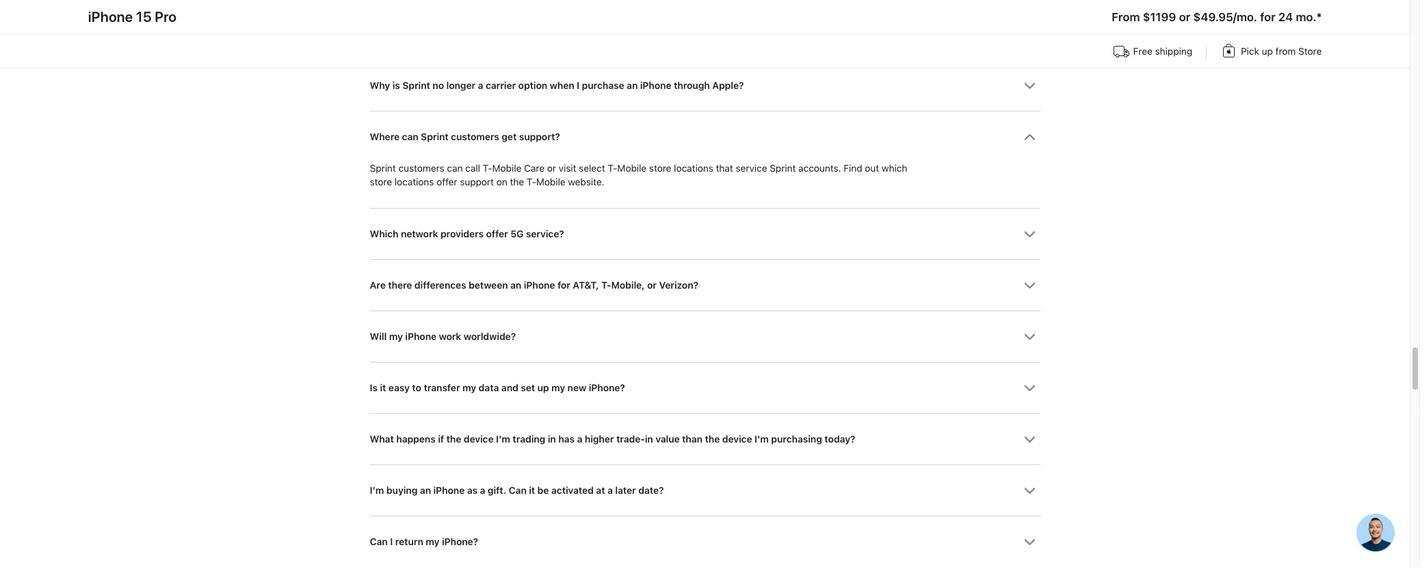 Task type: vqa. For each thing, say whether or not it's contained in the screenshot.
it to the top
yes



Task type: describe. For each thing, give the bounding box(es) containing it.
network
[[401, 228, 438, 239]]

i'm
[[370, 485, 384, 496]]

is it easy to transfer my data and set up my new iphone? button
[[370, 362, 1040, 413]]

iphone? inside can i return my iphone? 'dropdown button'
[[442, 536, 478, 547]]

iphone 15 pro link
[[88, 8, 177, 25]]

than
[[682, 433, 703, 444]]

0 horizontal spatial locations
[[395, 176, 434, 187]]

longer
[[446, 80, 475, 91]]

a right has
[[577, 433, 582, 444]]

service?
[[526, 228, 564, 239]]

a right as
[[480, 485, 485, 496]]

providers
[[440, 228, 484, 239]]

1 i'm from the left
[[496, 433, 510, 444]]

is it easy to transfer my data and set up my new iphone?
[[370, 382, 625, 393]]

chevrondown image for at
[[1024, 485, 1035, 496]]

trading
[[513, 433, 545, 444]]

data
[[479, 382, 499, 393]]

t- inside 'dropdown button'
[[601, 280, 611, 291]]

visit
[[559, 163, 576, 174]]

are
[[370, 280, 386, 291]]

1 vertical spatial store
[[370, 176, 392, 187]]

through
[[674, 80, 710, 91]]

activated
[[551, 485, 594, 496]]

that
[[716, 163, 733, 174]]

sprint inside dropdown button
[[402, 80, 430, 91]]

list containing why is sprint no longer a carrier option when i purchase an iphone through apple?
[[370, 0, 1040, 567]]

date?
[[638, 485, 664, 496]]

accounts.
[[798, 163, 841, 174]]

support?
[[519, 131, 560, 142]]

website.
[[568, 176, 604, 187]]

2 horizontal spatial or
[[1179, 10, 1190, 24]]

is
[[370, 382, 378, 393]]

carrier
[[486, 80, 516, 91]]

i inside 'dropdown button'
[[390, 536, 393, 547]]

no
[[433, 80, 444, 91]]

iphone inside i'm buying an iphone as a gift. can it be activated at a later date? dropdown button
[[433, 485, 465, 496]]

are there differences between an iphone for at&t, t-mobile, or verizon?
[[370, 280, 698, 291]]

1 horizontal spatial mobile
[[536, 176, 565, 187]]

chevrondown image for can i return my iphone?
[[1024, 536, 1035, 548]]

later
[[615, 485, 636, 496]]

1 device from the left
[[464, 433, 494, 444]]

5g
[[510, 228, 524, 239]]

care
[[524, 163, 545, 174]]

find
[[844, 163, 862, 174]]

can inside i'm buying an iphone as a gift. can it be activated at a later date? dropdown button
[[509, 485, 527, 496]]

an inside dropdown button
[[627, 80, 638, 91]]

trade-
[[616, 433, 645, 444]]

is
[[392, 80, 400, 91]]

which network providers offer 5g service? button
[[370, 208, 1040, 259]]

2 horizontal spatial the
[[705, 433, 720, 444]]

what happens if the device i'm trading in has a higher trade-in value than the device i'm purchasing today? button
[[370, 414, 1040, 464]]

why
[[370, 80, 390, 91]]

customers inside sprint customers can call t-mobile care or visit select t-mobile store locations that service sprint accounts. find out which store locations offer support on the t-mobile website.
[[398, 163, 444, 174]]

why is sprint no longer a carrier option when i purchase an iphone through apple?
[[370, 80, 744, 91]]

to
[[412, 382, 421, 393]]

t- right 'call'
[[483, 163, 492, 174]]

are there differences between an iphone for at&t, t-mobile, or verizon? button
[[370, 260, 1040, 310]]

sprint inside dropdown button
[[421, 131, 449, 142]]

today?
[[825, 433, 855, 444]]

the inside sprint customers can call t-mobile care or visit select t-mobile store locations that service sprint accounts. find out which store locations offer support on the t-mobile website.
[[510, 176, 524, 187]]

where
[[370, 131, 400, 142]]

apple?
[[712, 80, 744, 91]]

when
[[550, 80, 574, 91]]

call
[[465, 163, 480, 174]]

where can sprint customers get support?
[[370, 131, 560, 142]]

has
[[558, 433, 575, 444]]

where can sprint customers get support? button
[[370, 112, 1040, 162]]

0 vertical spatial for
[[1260, 10, 1276, 24]]

what
[[370, 433, 394, 444]]

sprint customers can call t-mobile care or visit select t-mobile store locations that service sprint accounts. find out which store locations offer support on the t-mobile website.
[[370, 163, 907, 187]]

new
[[568, 382, 586, 393]]

buying
[[386, 485, 418, 496]]

will my iphone work worldwide? button
[[370, 311, 1040, 362]]

gift.
[[488, 485, 506, 496]]

can inside where can sprint customers get support? dropdown button
[[402, 131, 418, 142]]

0 vertical spatial up
[[1262, 46, 1273, 57]]

chevrondown image inside which network providers offer 5g service? dropdown button
[[1024, 228, 1035, 240]]

will
[[370, 331, 387, 342]]

an inside 'dropdown button'
[[510, 280, 521, 291]]

1 list item from the top
[[370, 0, 1040, 8]]

what happens if the device i'm trading in has a higher trade-in value than the device i'm purchasing today?
[[370, 433, 855, 444]]

be
[[537, 485, 549, 496]]

option
[[518, 80, 547, 91]]

purchase
[[582, 80, 624, 91]]

why is sprint no longer a carrier option when i purchase an iphone through apple? button
[[370, 60, 1040, 111]]



Task type: locate. For each thing, give the bounding box(es) containing it.
store down the 'where' at the top left of the page
[[370, 176, 392, 187]]

0 horizontal spatial in
[[548, 433, 556, 444]]

0 horizontal spatial can
[[370, 536, 388, 547]]

device right if
[[464, 433, 494, 444]]

select
[[579, 163, 605, 174]]

chevrondown image for will my iphone work worldwide?
[[1024, 331, 1035, 343]]

can left 'call'
[[447, 163, 463, 174]]

0 vertical spatial it
[[380, 382, 386, 393]]

iphone?
[[589, 382, 625, 393], [442, 536, 478, 547]]

can
[[402, 131, 418, 142], [447, 163, 463, 174]]

chevrondown image inside the are there differences between an iphone for at&t, t-mobile, or verizon? 'dropdown button'
[[1024, 280, 1035, 291]]

iphone inside why is sprint no longer a carrier option when i purchase an iphone through apple? dropdown button
[[640, 80, 671, 91]]

customers inside dropdown button
[[451, 131, 499, 142]]

0 horizontal spatial mobile
[[492, 163, 521, 174]]

1 vertical spatial can
[[447, 163, 463, 174]]

0 horizontal spatial an
[[420, 485, 431, 496]]

1 vertical spatial locations
[[395, 176, 434, 187]]

easy
[[388, 382, 410, 393]]

4 chevrondown image from the top
[[1024, 280, 1035, 291]]

mobile right select
[[617, 163, 647, 174]]

i'm left trading
[[496, 433, 510, 444]]

1 horizontal spatial in
[[645, 433, 653, 444]]

my left data
[[462, 382, 476, 393]]

the right if
[[446, 433, 461, 444]]

my left new at left
[[551, 382, 565, 393]]

i left 'return'
[[390, 536, 393, 547]]

0 horizontal spatial it
[[380, 382, 386, 393]]

an right buying
[[420, 485, 431, 496]]

chevrondown image for verizon?
[[1024, 280, 1035, 291]]

list inside iphone 15 pro main content
[[88, 41, 1322, 65]]

1 chevrondown image from the top
[[1024, 331, 1035, 343]]

customers up 'call'
[[451, 131, 499, 142]]

chevrondown image inside why is sprint no longer a carrier option when i purchase an iphone through apple? dropdown button
[[1024, 80, 1035, 92]]

$1199
[[1143, 10, 1176, 24]]

can right the gift.
[[509, 485, 527, 496]]

can inside sprint customers can call t-mobile care or visit select t-mobile store locations that service sprint accounts. find out which store locations offer support on the t-mobile website.
[[447, 163, 463, 174]]

1 horizontal spatial i
[[577, 80, 579, 91]]

a right longer
[[478, 80, 483, 91]]

1 horizontal spatial customers
[[451, 131, 499, 142]]

sprint right the 'where' at the top left of the page
[[421, 131, 449, 142]]

if
[[438, 433, 444, 444]]

chevrondown image inside the is it easy to transfer my data and set up my new iphone? dropdown button
[[1024, 382, 1035, 394]]

iphone
[[640, 80, 671, 91], [524, 280, 555, 291], [405, 331, 436, 342], [433, 485, 465, 496]]

i'm buying an iphone as a gift. can it be activated at a later date?
[[370, 485, 664, 496]]

0 vertical spatial offer
[[437, 176, 457, 187]]

it left be
[[529, 485, 535, 496]]

1 horizontal spatial it
[[529, 485, 535, 496]]

0 vertical spatial list item
[[370, 0, 1040, 8]]

0 vertical spatial locations
[[674, 163, 713, 174]]

purchasing
[[771, 433, 822, 444]]

happens
[[396, 433, 436, 444]]

from
[[1112, 10, 1140, 24]]

0 horizontal spatial iphone?
[[442, 536, 478, 547]]

1 horizontal spatial i'm
[[755, 433, 769, 444]]

device right than
[[722, 433, 752, 444]]

3 chevrondown image from the top
[[1024, 228, 1035, 240]]

2 horizontal spatial an
[[627, 80, 638, 91]]

0 horizontal spatial the
[[446, 433, 461, 444]]

or left visit
[[547, 163, 556, 174]]

2 in from the left
[[645, 433, 653, 444]]

offer left 5g
[[486, 228, 508, 239]]

0 vertical spatial iphone?
[[589, 382, 625, 393]]

offer inside dropdown button
[[486, 228, 508, 239]]

0 vertical spatial i
[[577, 80, 579, 91]]

iphone inside will my iphone work worldwide? dropdown button
[[405, 331, 436, 342]]

1 horizontal spatial or
[[647, 280, 657, 291]]

iphone inside the are there differences between an iphone for at&t, t-mobile, or verizon? 'dropdown button'
[[524, 280, 555, 291]]

a
[[478, 80, 483, 91], [577, 433, 582, 444], [480, 485, 485, 496], [607, 485, 613, 496]]

0 horizontal spatial for
[[557, 280, 570, 291]]

my right 'return'
[[426, 536, 439, 547]]

*
[[1316, 10, 1322, 24]]

iphone 15 pro main content
[[0, 0, 1410, 567]]

chevrondown image inside will my iphone work worldwide? dropdown button
[[1024, 331, 1035, 343]]

chevrondown image
[[1024, 331, 1035, 343], [1024, 433, 1035, 445], [1024, 536, 1035, 548]]

iphone? right 'return'
[[442, 536, 478, 547]]

chevrondown image
[[1024, 80, 1035, 92], [1024, 131, 1035, 143], [1024, 228, 1035, 240], [1024, 280, 1035, 291], [1024, 382, 1035, 394], [1024, 485, 1035, 496]]

iphone left as
[[433, 485, 465, 496]]

0 vertical spatial can
[[509, 485, 527, 496]]

2 list item from the top
[[370, 111, 1040, 208]]

the
[[510, 176, 524, 187], [446, 433, 461, 444], [705, 433, 720, 444]]

at
[[596, 485, 605, 496]]

can inside can i return my iphone? 'dropdown button'
[[370, 536, 388, 547]]

1 vertical spatial customers
[[398, 163, 444, 174]]

list containing free shipping
[[88, 41, 1322, 65]]

my
[[389, 331, 403, 342], [462, 382, 476, 393], [551, 382, 565, 393], [426, 536, 439, 547]]

1 horizontal spatial offer
[[486, 228, 508, 239]]

the right than
[[705, 433, 720, 444]]

store
[[649, 163, 671, 174], [370, 176, 392, 187]]

1 horizontal spatial for
[[1260, 10, 1276, 24]]

sprint
[[402, 80, 430, 91], [421, 131, 449, 142], [370, 163, 396, 174], [770, 163, 796, 174]]

differences
[[414, 280, 466, 291]]

can i return my iphone? button
[[370, 516, 1040, 567]]

0 horizontal spatial offer
[[437, 176, 457, 187]]

device
[[464, 433, 494, 444], [722, 433, 752, 444]]

0 horizontal spatial device
[[464, 433, 494, 444]]

mobile up "on"
[[492, 163, 521, 174]]

6 chevrondown image from the top
[[1024, 485, 1035, 496]]

mobile down care on the top of page
[[536, 176, 565, 187]]

for left 24
[[1260, 10, 1276, 24]]

at&t,
[[573, 280, 599, 291]]

i right when
[[577, 80, 579, 91]]

0 horizontal spatial i
[[390, 536, 393, 547]]

return
[[395, 536, 423, 547]]

iphone? inside the is it easy to transfer my data and set up my new iphone? dropdown button
[[589, 382, 625, 393]]

t- down care on the top of page
[[527, 176, 536, 187]]

i'm buying an iphone as a gift. can it be activated at a later date? button
[[370, 465, 1040, 516]]

3 chevrondown image from the top
[[1024, 536, 1035, 548]]

can right the 'where' at the top left of the page
[[402, 131, 418, 142]]

will my iphone work worldwide?
[[370, 331, 516, 342]]

0 vertical spatial store
[[649, 163, 671, 174]]

1 vertical spatial or
[[547, 163, 556, 174]]

chevrondown image inside what happens if the device i'm trading in has a higher trade-in value than the device i'm purchasing today? dropdown button
[[1024, 433, 1035, 445]]

up
[[1262, 46, 1273, 57], [537, 382, 549, 393]]

there
[[388, 280, 412, 291]]

1 horizontal spatial iphone?
[[589, 382, 625, 393]]

iphone 15 pro
[[88, 8, 177, 25]]

iphone? right new at left
[[589, 382, 625, 393]]

as
[[467, 485, 478, 496]]

or inside sprint customers can call t-mobile care or visit select t-mobile store locations that service sprint accounts. find out which store locations offer support on the t-mobile website.
[[547, 163, 556, 174]]

chevrondown image inside i'm buying an iphone as a gift. can it be activated at a later date? dropdown button
[[1024, 485, 1035, 496]]

can
[[509, 485, 527, 496], [370, 536, 388, 547]]

/mo.
[[1233, 10, 1257, 24]]

i'm left purchasing
[[755, 433, 769, 444]]

an right purchase
[[627, 80, 638, 91]]

1 vertical spatial for
[[557, 280, 570, 291]]

1 vertical spatial an
[[510, 280, 521, 291]]

in left value
[[645, 433, 653, 444]]

2 vertical spatial an
[[420, 485, 431, 496]]

2 i'm from the left
[[755, 433, 769, 444]]

can i return my iphone?
[[370, 536, 478, 547]]

up inside dropdown button
[[537, 382, 549, 393]]

work
[[439, 331, 461, 342]]

1 horizontal spatial store
[[649, 163, 671, 174]]

a right at
[[607, 485, 613, 496]]

locations left that
[[674, 163, 713, 174]]

2 device from the left
[[722, 433, 752, 444]]

t- right at&t,
[[601, 280, 611, 291]]

t- right select
[[608, 163, 617, 174]]

1 vertical spatial up
[[537, 382, 549, 393]]

which
[[882, 163, 907, 174]]

0 vertical spatial or
[[1179, 10, 1190, 24]]

sprint right service
[[770, 163, 796, 174]]

chevrondown image inside where can sprint customers get support? dropdown button
[[1024, 131, 1035, 143]]

iphone left the work
[[405, 331, 436, 342]]

1 chevrondown image from the top
[[1024, 80, 1035, 92]]

for left at&t,
[[557, 280, 570, 291]]

worldwide?
[[464, 331, 516, 342]]

free shipping
[[1133, 46, 1192, 57]]

0 horizontal spatial can
[[402, 131, 418, 142]]

an inside dropdown button
[[420, 485, 431, 496]]

my right will at left bottom
[[389, 331, 403, 342]]

2 vertical spatial or
[[647, 280, 657, 291]]

mobile,
[[611, 280, 645, 291]]

an right between at the left of page
[[510, 280, 521, 291]]

out
[[865, 163, 879, 174]]

in left has
[[548, 433, 556, 444]]

1 vertical spatial chevrondown image
[[1024, 433, 1035, 445]]

free
[[1133, 46, 1153, 57]]

customers down the 'where' at the top left of the page
[[398, 163, 444, 174]]

t-
[[483, 163, 492, 174], [608, 163, 617, 174], [527, 176, 536, 187], [601, 280, 611, 291]]

can left 'return'
[[370, 536, 388, 547]]

iphone left through
[[640, 80, 671, 91]]

1 vertical spatial iphone?
[[442, 536, 478, 547]]

in
[[548, 433, 556, 444], [645, 433, 653, 444]]

support
[[460, 176, 494, 187]]

iphone left at&t,
[[524, 280, 555, 291]]

1 vertical spatial i
[[390, 536, 393, 547]]

1 vertical spatial offer
[[486, 228, 508, 239]]

offer left support
[[437, 176, 457, 187]]

2 chevrondown image from the top
[[1024, 433, 1035, 445]]

2 vertical spatial chevrondown image
[[1024, 536, 1035, 548]]

1 horizontal spatial an
[[510, 280, 521, 291]]

5 chevrondown image from the top
[[1024, 382, 1035, 394]]

verizon?
[[659, 280, 698, 291]]

0 horizontal spatial or
[[547, 163, 556, 174]]

0 horizontal spatial store
[[370, 176, 392, 187]]

0 horizontal spatial up
[[537, 382, 549, 393]]

1 horizontal spatial the
[[510, 176, 524, 187]]

it right is
[[380, 382, 386, 393]]

pick
[[1241, 46, 1259, 57]]

up right 'set'
[[537, 382, 549, 393]]

chevrondown image inside can i return my iphone? 'dropdown button'
[[1024, 536, 1035, 548]]

list item containing where can sprint customers get support?
[[370, 111, 1040, 208]]

between
[[469, 280, 508, 291]]

or
[[1179, 10, 1190, 24], [547, 163, 556, 174], [647, 280, 657, 291]]

higher
[[585, 433, 614, 444]]

sprint down the 'where' at the top left of the page
[[370, 163, 396, 174]]

0 vertical spatial an
[[627, 80, 638, 91]]

chevrondown image for new
[[1024, 382, 1035, 394]]

the right "on"
[[510, 176, 524, 187]]

0 horizontal spatial customers
[[398, 163, 444, 174]]

my inside 'dropdown button'
[[426, 536, 439, 547]]

offer inside sprint customers can call t-mobile care or visit select t-mobile store locations that service sprint accounts. find out which store locations offer support on the t-mobile website.
[[437, 176, 457, 187]]

1 horizontal spatial device
[[722, 433, 752, 444]]

1 horizontal spatial locations
[[674, 163, 713, 174]]

1 horizontal spatial can
[[447, 163, 463, 174]]

list
[[370, 0, 1040, 567], [88, 41, 1322, 65]]

1 horizontal spatial can
[[509, 485, 527, 496]]

from $1199 or $49.95 /mo. for 24 mo. *
[[1112, 10, 1322, 24]]

transfer
[[424, 382, 460, 393]]

locations
[[674, 163, 713, 174], [395, 176, 434, 187]]

a inside dropdown button
[[478, 80, 483, 91]]

1 vertical spatial can
[[370, 536, 388, 547]]

2 chevrondown image from the top
[[1024, 131, 1035, 143]]

sprint right is
[[402, 80, 430, 91]]

1 vertical spatial list item
[[370, 111, 1040, 208]]

locations up "network"
[[395, 176, 434, 187]]

pick up from store
[[1241, 46, 1322, 57]]

set
[[521, 382, 535, 393]]

for inside 'dropdown button'
[[557, 280, 570, 291]]

1 vertical spatial it
[[529, 485, 535, 496]]

i inside dropdown button
[[577, 80, 579, 91]]

mo.
[[1296, 10, 1316, 24]]

2 horizontal spatial mobile
[[617, 163, 647, 174]]

store
[[1298, 46, 1322, 57]]

which network providers offer 5g service?
[[370, 228, 564, 239]]

mobile
[[492, 163, 521, 174], [617, 163, 647, 174], [536, 176, 565, 187]]

store down where can sprint customers get support? dropdown button
[[649, 163, 671, 174]]

0 vertical spatial chevrondown image
[[1024, 331, 1035, 343]]

or right mobile,
[[647, 280, 657, 291]]

24
[[1278, 10, 1293, 24]]

chevrondown image for an
[[1024, 80, 1035, 92]]

1 in from the left
[[548, 433, 556, 444]]

from
[[1276, 46, 1296, 57]]

0 vertical spatial can
[[402, 131, 418, 142]]

up right the pick
[[1262, 46, 1273, 57]]

shipping
[[1155, 46, 1192, 57]]

on
[[496, 176, 507, 187]]

0 vertical spatial customers
[[451, 131, 499, 142]]

get
[[502, 131, 517, 142]]

value
[[656, 433, 680, 444]]

list item
[[370, 0, 1040, 8], [370, 111, 1040, 208]]

0 horizontal spatial i'm
[[496, 433, 510, 444]]

and
[[501, 382, 518, 393]]

or right $1199
[[1179, 10, 1190, 24]]

$49.95
[[1193, 10, 1233, 24]]

1 horizontal spatial up
[[1262, 46, 1273, 57]]

or inside 'dropdown button'
[[647, 280, 657, 291]]

chevrondown image for what happens if the device i'm trading in has a higher trade-in value than the device i'm purchasing today?
[[1024, 433, 1035, 445]]



